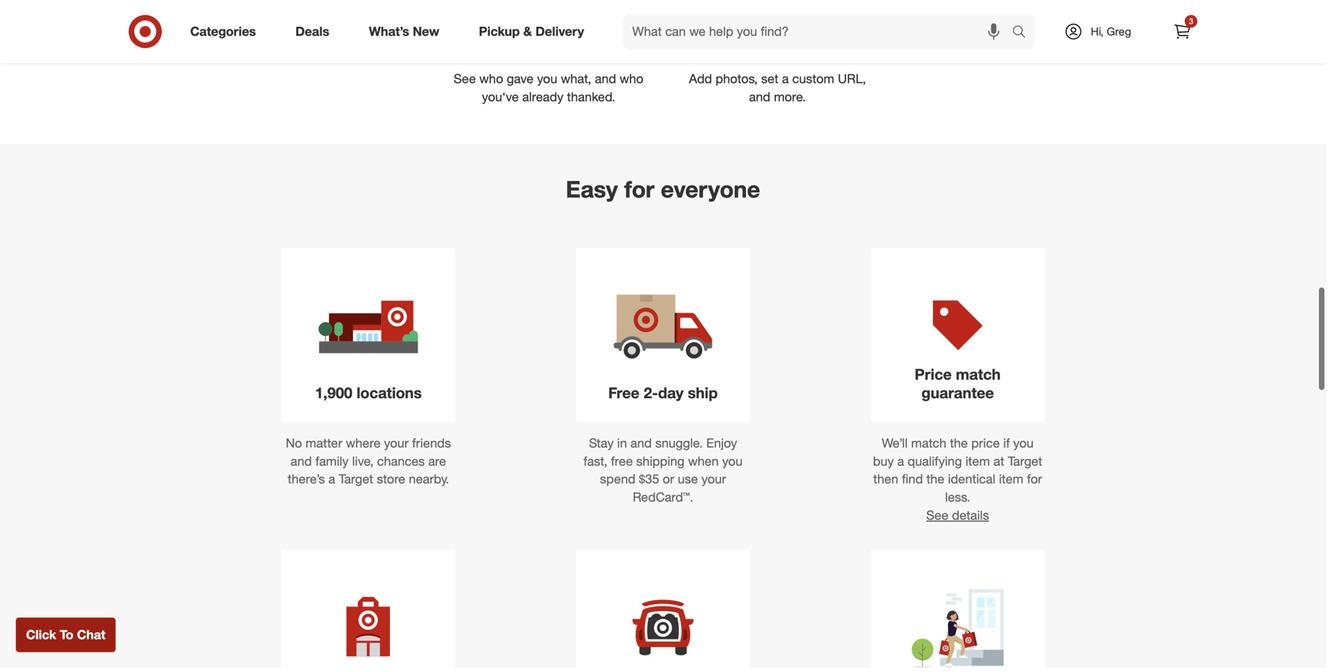 Task type: vqa. For each thing, say whether or not it's contained in the screenshot.
ALL
no



Task type: locate. For each thing, give the bounding box(es) containing it.
your
[[786, 45, 817, 63], [384, 436, 409, 451], [702, 472, 726, 487]]

1 horizontal spatial target
[[1008, 454, 1043, 469]]

hi,
[[1091, 24, 1104, 38]]

a right set
[[782, 71, 789, 86]]

1 horizontal spatial for
[[1027, 472, 1042, 487]]

a
[[782, 71, 789, 86], [898, 454, 904, 469], [329, 472, 335, 487]]

redcard™.
[[633, 490, 694, 505]]

categories link
[[177, 14, 276, 49]]

and up there's
[[291, 454, 312, 469]]

a inside no matter where your friends and family live, chances are there's a target store nearby.
[[329, 472, 335, 487]]

3 link
[[1165, 14, 1200, 49]]

you right if on the right of the page
[[1014, 436, 1034, 451]]

0 vertical spatial see
[[454, 71, 476, 86]]

you inside see who gave you what, and who you've already thanked.
[[537, 71, 558, 86]]

ship
[[688, 384, 718, 402]]

1 vertical spatial for
[[1027, 472, 1042, 487]]

your up chances at the bottom of the page
[[384, 436, 409, 451]]

hi, greg
[[1091, 24, 1132, 38]]

price
[[915, 366, 952, 384]]

no matter where your friends and family live, chances are there's a target store nearby.
[[286, 436, 451, 487]]

for right the identical at the bottom right
[[1027, 472, 1042, 487]]

friends
[[412, 436, 451, 451]]

your inside stay in and snuggle. enjoy fast, free shipping when you spend $35 or use your redcard™.
[[702, 472, 726, 487]]

1 horizontal spatial who
[[620, 71, 644, 86]]

2-
[[644, 384, 658, 402]]

0 horizontal spatial item
[[966, 454, 990, 469]]

gave
[[507, 71, 534, 86]]

stay in and snuggle. enjoy fast, free shipping when you spend $35 or use your redcard™.
[[584, 436, 743, 505]]

item up the identical at the bottom right
[[966, 454, 990, 469]]

2 horizontal spatial your
[[786, 45, 817, 63]]

live,
[[352, 454, 374, 469]]

your up custom
[[786, 45, 817, 63]]

target inside we'll match the price if you buy a qualifying item at target then find the identical item for less. see details
[[1008, 454, 1043, 469]]

for
[[624, 175, 655, 204], [1027, 472, 1042, 487]]

1 horizontal spatial see
[[927, 508, 949, 523]]

who right what,
[[620, 71, 644, 86]]

1 vertical spatial match
[[911, 436, 947, 451]]

personalize
[[699, 45, 781, 63]]

target down if on the right of the page
[[1008, 454, 1043, 469]]

3
[[1189, 16, 1194, 26]]

match inside we'll match the price if you buy a qualifying item at target then find the identical item for less. see details
[[911, 436, 947, 451]]

0 horizontal spatial for
[[624, 175, 655, 204]]

1 horizontal spatial the
[[950, 436, 968, 451]]

family
[[316, 454, 349, 469]]

price match guarantee
[[915, 366, 1001, 402]]

0 horizontal spatial target
[[339, 472, 373, 487]]

match inside price match guarantee
[[956, 366, 1001, 384]]

see down 'less.'
[[927, 508, 949, 523]]

see inside we'll match the price if you buy a qualifying item at target then find the identical item for less. see details
[[927, 508, 949, 523]]

&
[[523, 24, 532, 39]]

1 horizontal spatial you
[[722, 454, 743, 469]]

new
[[413, 24, 440, 39]]

1,900
[[315, 384, 353, 402]]

see details link
[[927, 508, 989, 523]]

match
[[956, 366, 1001, 384], [911, 436, 947, 451]]

details
[[952, 508, 989, 523]]

0 vertical spatial a
[[782, 71, 789, 86]]

2 horizontal spatial a
[[898, 454, 904, 469]]

0 vertical spatial for
[[624, 175, 655, 204]]

2 horizontal spatial you
[[1014, 436, 1034, 451]]

there's
[[288, 472, 325, 487]]

you down 'enjoy'
[[722, 454, 743, 469]]

a right buy on the right bottom of the page
[[898, 454, 904, 469]]

personalize your page
[[699, 45, 857, 63]]

everyone
[[661, 175, 761, 204]]

greg
[[1107, 24, 1132, 38]]

the left price
[[950, 436, 968, 451]]

gift tracking
[[505, 45, 593, 63]]

price
[[972, 436, 1000, 451]]

add
[[689, 71, 712, 86]]

item down at
[[999, 472, 1024, 487]]

who up you've
[[480, 71, 503, 86]]

identical
[[948, 472, 996, 487]]

set
[[761, 71, 779, 86]]

1 horizontal spatial a
[[782, 71, 789, 86]]

0 horizontal spatial the
[[927, 472, 945, 487]]

then
[[874, 472, 899, 487]]

pickup & delivery link
[[466, 14, 604, 49]]

match up guarantee
[[956, 366, 1001, 384]]

1 horizontal spatial your
[[702, 472, 726, 487]]

pickup
[[479, 24, 520, 39]]

for right easy
[[624, 175, 655, 204]]

buy
[[873, 454, 894, 469]]

0 horizontal spatial match
[[911, 436, 947, 451]]

1 horizontal spatial item
[[999, 472, 1024, 487]]

free
[[609, 384, 640, 402]]

to
[[60, 628, 73, 643]]

more.
[[774, 89, 806, 105]]

a down family
[[329, 472, 335, 487]]

fast,
[[584, 454, 608, 469]]

and down set
[[749, 89, 771, 105]]

1 vertical spatial see
[[927, 508, 949, 523]]

and inside see who gave you what, and who you've already thanked.
[[595, 71, 616, 86]]

0 vertical spatial target
[[1008, 454, 1043, 469]]

0 vertical spatial you
[[537, 71, 558, 86]]

see
[[454, 71, 476, 86], [927, 508, 949, 523]]

qualifying
[[908, 454, 962, 469]]

0 horizontal spatial you
[[537, 71, 558, 86]]

a inside the "add photos, set a custom url, and more."
[[782, 71, 789, 86]]

1 vertical spatial you
[[1014, 436, 1034, 451]]

click to chat button
[[16, 618, 116, 653]]

custom
[[793, 71, 835, 86]]

0 horizontal spatial a
[[329, 472, 335, 487]]

target down live,
[[339, 472, 373, 487]]

easy for everyone
[[566, 175, 761, 204]]

0 vertical spatial match
[[956, 366, 1001, 384]]

we'll
[[882, 436, 908, 451]]

are
[[428, 454, 446, 469]]

match up qualifying
[[911, 436, 947, 451]]

1 vertical spatial target
[[339, 472, 373, 487]]

your down when at the right of the page
[[702, 472, 726, 487]]

0 horizontal spatial your
[[384, 436, 409, 451]]

free
[[611, 454, 633, 469]]

the
[[950, 436, 968, 451], [927, 472, 945, 487]]

2 vertical spatial your
[[702, 472, 726, 487]]

the down qualifying
[[927, 472, 945, 487]]

tracking
[[535, 45, 593, 63]]

0 horizontal spatial see
[[454, 71, 476, 86]]

chat
[[77, 628, 106, 643]]

see left gave on the left top of page
[[454, 71, 476, 86]]

target
[[1008, 454, 1043, 469], [339, 472, 373, 487]]

matter
[[306, 436, 342, 451]]

0 horizontal spatial who
[[480, 71, 503, 86]]

2 vertical spatial you
[[722, 454, 743, 469]]

already
[[522, 89, 564, 105]]

see inside see who gave you what, and who you've already thanked.
[[454, 71, 476, 86]]

and right the in at the left bottom of the page
[[631, 436, 652, 451]]

and up thanked.
[[595, 71, 616, 86]]

store
[[377, 472, 405, 487]]

1 horizontal spatial match
[[956, 366, 1001, 384]]

you
[[537, 71, 558, 86], [1014, 436, 1034, 451], [722, 454, 743, 469]]

2 vertical spatial a
[[329, 472, 335, 487]]

where
[[346, 436, 381, 451]]

if
[[1004, 436, 1010, 451]]

1 vertical spatial a
[[898, 454, 904, 469]]

1 vertical spatial your
[[384, 436, 409, 451]]

you up already
[[537, 71, 558, 86]]

chances
[[377, 454, 425, 469]]



Task type: describe. For each thing, give the bounding box(es) containing it.
what's
[[369, 24, 409, 39]]

1 who from the left
[[480, 71, 503, 86]]

a inside we'll match the price if you buy a qualifying item at target then find the identical item for less. see details
[[898, 454, 904, 469]]

gift
[[505, 45, 530, 63]]

stay
[[589, 436, 614, 451]]

you inside stay in and snuggle. enjoy fast, free shipping when you spend $35 or use your redcard™.
[[722, 454, 743, 469]]

deals
[[295, 24, 329, 39]]

delivery
[[536, 24, 584, 39]]

day
[[658, 384, 684, 402]]

what's new
[[369, 24, 440, 39]]

when
[[688, 454, 719, 469]]

thanked.
[[567, 89, 615, 105]]

and inside stay in and snuggle. enjoy fast, free shipping when you spend $35 or use your redcard™.
[[631, 436, 652, 451]]

and inside no matter where your friends and family live, chances are there's a target store nearby.
[[291, 454, 312, 469]]

shipping
[[637, 454, 685, 469]]

search button
[[1005, 14, 1043, 52]]

click to chat
[[26, 628, 106, 643]]

page
[[821, 45, 857, 63]]

categories
[[190, 24, 256, 39]]

url,
[[838, 71, 866, 86]]

1 vertical spatial item
[[999, 472, 1024, 487]]

find
[[902, 472, 923, 487]]

at
[[994, 454, 1005, 469]]

what,
[[561, 71, 592, 86]]

you've
[[482, 89, 519, 105]]

add photos, set a custom url, and more.
[[689, 71, 866, 105]]

spend
[[600, 472, 636, 487]]

match for guarantee
[[956, 366, 1001, 384]]

1 vertical spatial the
[[927, 472, 945, 487]]

click
[[26, 628, 56, 643]]

2 who from the left
[[620, 71, 644, 86]]

enjoy
[[707, 436, 737, 451]]

What can we help you find? suggestions appear below search field
[[623, 14, 1016, 49]]

guarantee
[[922, 384, 994, 402]]

0 vertical spatial your
[[786, 45, 817, 63]]

search
[[1005, 25, 1043, 41]]

you inside we'll match the price if you buy a qualifying item at target then find the identical item for less. see details
[[1014, 436, 1034, 451]]

see who gave you what, and who you've already thanked.
[[454, 71, 644, 105]]

target inside no matter where your friends and family live, chances are there's a target store nearby.
[[339, 472, 373, 487]]

and inside the "add photos, set a custom url, and more."
[[749, 89, 771, 105]]

0 vertical spatial item
[[966, 454, 990, 469]]

for inside we'll match the price if you buy a qualifying item at target then find the identical item for less. see details
[[1027, 472, 1042, 487]]

match for the
[[911, 436, 947, 451]]

we'll match the price if you buy a qualifying item at target then find the identical item for less. see details
[[873, 436, 1043, 523]]

0 vertical spatial the
[[950, 436, 968, 451]]

$35
[[639, 472, 659, 487]]

pickup & delivery
[[479, 24, 584, 39]]

or
[[663, 472, 674, 487]]

less.
[[945, 490, 971, 505]]

nearby.
[[409, 472, 449, 487]]

photos,
[[716, 71, 758, 86]]

what's new link
[[356, 14, 459, 49]]

use
[[678, 472, 698, 487]]

your inside no matter where your friends and family live, chances are there's a target store nearby.
[[384, 436, 409, 451]]

deals link
[[282, 14, 349, 49]]

easy
[[566, 175, 618, 204]]

locations
[[357, 384, 422, 402]]

snuggle.
[[656, 436, 703, 451]]

no
[[286, 436, 302, 451]]

free 2-day ship
[[609, 384, 718, 402]]

1,900 locations
[[315, 384, 422, 402]]

in
[[617, 436, 627, 451]]



